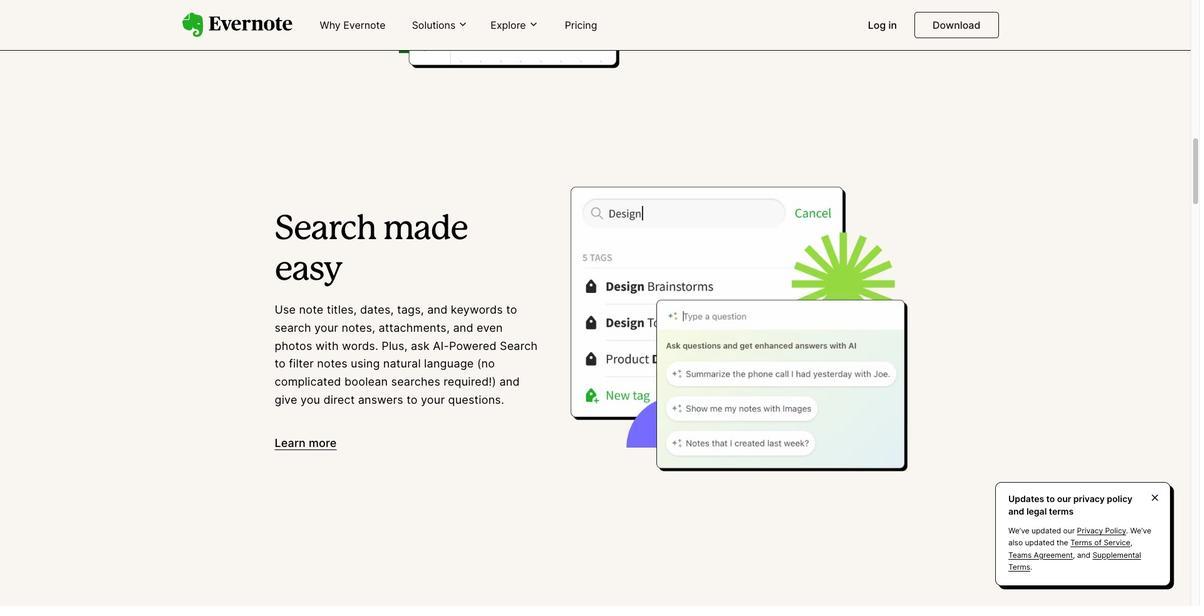 Task type: vqa. For each thing, say whether or not it's contained in the screenshot.
the bottommost Search
yes



Task type: describe. For each thing, give the bounding box(es) containing it.
you
[[301, 393, 320, 407]]

agreement
[[1034, 550, 1073, 560]]

required!)
[[444, 375, 496, 389]]

. we've also updated the
[[1008, 526, 1151, 548]]

keywords
[[451, 303, 503, 316]]

supplemental terms link
[[1008, 550, 1141, 572]]

why evernote link
[[312, 14, 393, 38]]

solutions
[[412, 19, 456, 31]]

evernote
[[343, 19, 386, 31]]

to left filter
[[275, 357, 286, 370]]

powered
[[449, 339, 497, 352]]

notes
[[317, 357, 348, 370]]

pricing link
[[557, 14, 605, 38]]

updates to our privacy policy and legal terms
[[1008, 494, 1133, 517]]

plus,
[[382, 339, 408, 352]]

supplemental
[[1093, 550, 1141, 560]]

privacy policy link
[[1077, 526, 1126, 536]]

teams
[[1008, 550, 1032, 560]]

pricing
[[565, 19, 597, 31]]

search
[[275, 321, 311, 334]]

even
[[477, 321, 503, 334]]

direct
[[324, 393, 355, 407]]

dates,
[[360, 303, 394, 316]]

search made easy
[[275, 215, 468, 286]]

and inside updates to our privacy policy and legal terms
[[1008, 506, 1024, 517]]

search inside use note titles, dates, tags, and keywords to search your notes, attachments, and even photos with words. plus, ask ai-powered search to filter notes using natural language (no complicated boolean searches required!) and give you direct answers to your questions.
[[500, 339, 538, 352]]

tags-search screen image
[[563, 177, 916, 486]]

boolean
[[344, 375, 388, 389]]

terms of service , teams agreement , and
[[1008, 538, 1133, 560]]

our for privacy
[[1063, 526, 1075, 536]]

filter
[[289, 357, 314, 370]]

and up 'powered'
[[453, 321, 473, 334]]

search inside search made easy
[[275, 215, 376, 246]]

the
[[1057, 538, 1068, 548]]

also
[[1008, 538, 1023, 548]]

updated inside . we've also updated the
[[1025, 538, 1055, 548]]

terms
[[1049, 506, 1074, 517]]

to right keywords
[[506, 303, 517, 316]]

learn
[[275, 436, 306, 450]]

use
[[275, 303, 296, 316]]

supplemental terms
[[1008, 550, 1141, 572]]

photos
[[275, 339, 312, 352]]

1 horizontal spatial ,
[[1130, 538, 1133, 548]]

updates
[[1008, 494, 1044, 504]]

made
[[383, 215, 468, 246]]

we've inside . we've also updated the
[[1130, 526, 1151, 536]]

why
[[320, 19, 341, 31]]

ai-
[[433, 339, 449, 352]]

our for privacy
[[1057, 494, 1071, 504]]

teams agreement link
[[1008, 550, 1073, 560]]

easy
[[275, 255, 342, 286]]



Task type: locate. For each thing, give the bounding box(es) containing it.
to down searches
[[407, 393, 418, 407]]

searches
[[391, 375, 440, 389]]

. down teams agreement link
[[1030, 562, 1032, 572]]

your up with
[[314, 321, 338, 334]]

privacy
[[1077, 526, 1103, 536]]

why evernote
[[320, 19, 386, 31]]

1 vertical spatial terms
[[1008, 562, 1030, 572]]

(no
[[477, 357, 495, 370]]

log
[[868, 19, 886, 31]]

explore button
[[487, 18, 542, 32]]

1 horizontal spatial we've
[[1130, 526, 1151, 536]]

learn more link
[[275, 435, 337, 453]]

privacy
[[1074, 494, 1105, 504]]

and
[[427, 303, 448, 316], [453, 321, 473, 334], [500, 375, 520, 389], [1008, 506, 1024, 517], [1077, 550, 1091, 560]]

we've
[[1008, 526, 1030, 536], [1130, 526, 1151, 536]]

0 horizontal spatial search
[[275, 215, 376, 246]]

language
[[424, 357, 474, 370]]

updated
[[1032, 526, 1061, 536], [1025, 538, 1055, 548]]

of
[[1094, 538, 1102, 548]]

to inside updates to our privacy policy and legal terms
[[1046, 494, 1055, 504]]

and right tags,
[[427, 303, 448, 316]]

use note titles, dates, tags, and keywords to search your notes, attachments, and even photos with words. plus, ask ai-powered search to filter notes using natural language (no complicated boolean searches required!) and give you direct answers to your questions.
[[275, 303, 538, 407]]

search
[[275, 215, 376, 246], [500, 339, 538, 352]]

our up the the at the right bottom of page
[[1063, 526, 1075, 536]]

give
[[275, 393, 297, 407]]

terms inside terms of service , teams agreement , and
[[1070, 538, 1092, 548]]

policy
[[1105, 526, 1126, 536]]

0 horizontal spatial .
[[1030, 562, 1032, 572]]

1 horizontal spatial terms
[[1070, 538, 1092, 548]]

download
[[933, 19, 981, 31]]

search down even
[[500, 339, 538, 352]]

service
[[1104, 538, 1130, 548]]

terms
[[1070, 538, 1092, 548], [1008, 562, 1030, 572]]

in
[[889, 19, 897, 31]]

and down . we've also updated the at the right
[[1077, 550, 1091, 560]]

1 horizontal spatial .
[[1126, 526, 1128, 536]]

0 vertical spatial ,
[[1130, 538, 1133, 548]]

.
[[1126, 526, 1128, 536], [1030, 562, 1032, 572]]

to up "terms"
[[1046, 494, 1055, 504]]

. inside . we've also updated the
[[1126, 526, 1128, 536]]

sketches screen image
[[275, 0, 627, 77]]

complicated
[[275, 375, 341, 389]]

1 we've from the left
[[1008, 526, 1030, 536]]

explore
[[491, 19, 526, 31]]

titles,
[[327, 303, 357, 316]]

log in link
[[861, 14, 905, 38]]

to
[[506, 303, 517, 316], [275, 357, 286, 370], [407, 393, 418, 407], [1046, 494, 1055, 504]]

we've right policy at the bottom right of page
[[1130, 526, 1151, 536]]

0 horizontal spatial ,
[[1073, 550, 1075, 560]]

0 vertical spatial your
[[314, 321, 338, 334]]

0 vertical spatial search
[[275, 215, 376, 246]]

legal
[[1027, 506, 1047, 517]]

learn more
[[275, 436, 337, 450]]

. for .
[[1030, 562, 1032, 572]]

,
[[1130, 538, 1133, 548], [1073, 550, 1075, 560]]

answers
[[358, 393, 403, 407]]

words.
[[342, 339, 378, 352]]

download link
[[915, 12, 999, 38]]

your down searches
[[421, 393, 445, 407]]

log in
[[868, 19, 897, 31]]

terms down privacy
[[1070, 538, 1092, 548]]

natural
[[383, 357, 421, 370]]

tags,
[[397, 303, 424, 316]]

terms inside the supplemental terms
[[1008, 562, 1030, 572]]

and inside terms of service , teams agreement , and
[[1077, 550, 1091, 560]]

. up service at bottom right
[[1126, 526, 1128, 536]]

our
[[1057, 494, 1071, 504], [1063, 526, 1075, 536]]

1 horizontal spatial search
[[500, 339, 538, 352]]

1 vertical spatial ,
[[1073, 550, 1075, 560]]

using
[[351, 357, 380, 370]]

more
[[309, 436, 337, 450]]

evernote logo image
[[182, 13, 292, 38]]

0 vertical spatial .
[[1126, 526, 1128, 536]]

1 vertical spatial updated
[[1025, 538, 1055, 548]]

1 vertical spatial our
[[1063, 526, 1075, 536]]

1 vertical spatial .
[[1030, 562, 1032, 572]]

0 horizontal spatial we've
[[1008, 526, 1030, 536]]

with
[[316, 339, 339, 352]]

our inside updates to our privacy policy and legal terms
[[1057, 494, 1071, 504]]

terms of service link
[[1070, 538, 1130, 548]]

, up supplemental
[[1130, 538, 1133, 548]]

and down updates at the right
[[1008, 506, 1024, 517]]

1 vertical spatial your
[[421, 393, 445, 407]]

terms down teams
[[1008, 562, 1030, 572]]

note
[[299, 303, 324, 316]]

1 vertical spatial search
[[500, 339, 538, 352]]

0 vertical spatial updated
[[1032, 526, 1061, 536]]

questions.
[[448, 393, 504, 407]]

policy
[[1107, 494, 1133, 504]]

1 horizontal spatial your
[[421, 393, 445, 407]]

0 vertical spatial terms
[[1070, 538, 1092, 548]]

updated up the the at the right bottom of page
[[1032, 526, 1061, 536]]

notes,
[[342, 321, 375, 334]]

we've up 'also'
[[1008, 526, 1030, 536]]

we've updated our privacy policy
[[1008, 526, 1126, 536]]

and up questions.
[[500, 375, 520, 389]]

0 vertical spatial our
[[1057, 494, 1071, 504]]

0 horizontal spatial terms
[[1008, 562, 1030, 572]]

. for . we've also updated the
[[1126, 526, 1128, 536]]

our up "terms"
[[1057, 494, 1071, 504]]

updated up teams agreement link
[[1025, 538, 1055, 548]]

2 we've from the left
[[1130, 526, 1151, 536]]

attachments,
[[379, 321, 450, 334]]

0 horizontal spatial your
[[314, 321, 338, 334]]

your
[[314, 321, 338, 334], [421, 393, 445, 407]]

search up easy
[[275, 215, 376, 246]]

solutions button
[[408, 18, 472, 32]]

ask
[[411, 339, 430, 352]]

, down . we've also updated the at the right
[[1073, 550, 1075, 560]]



